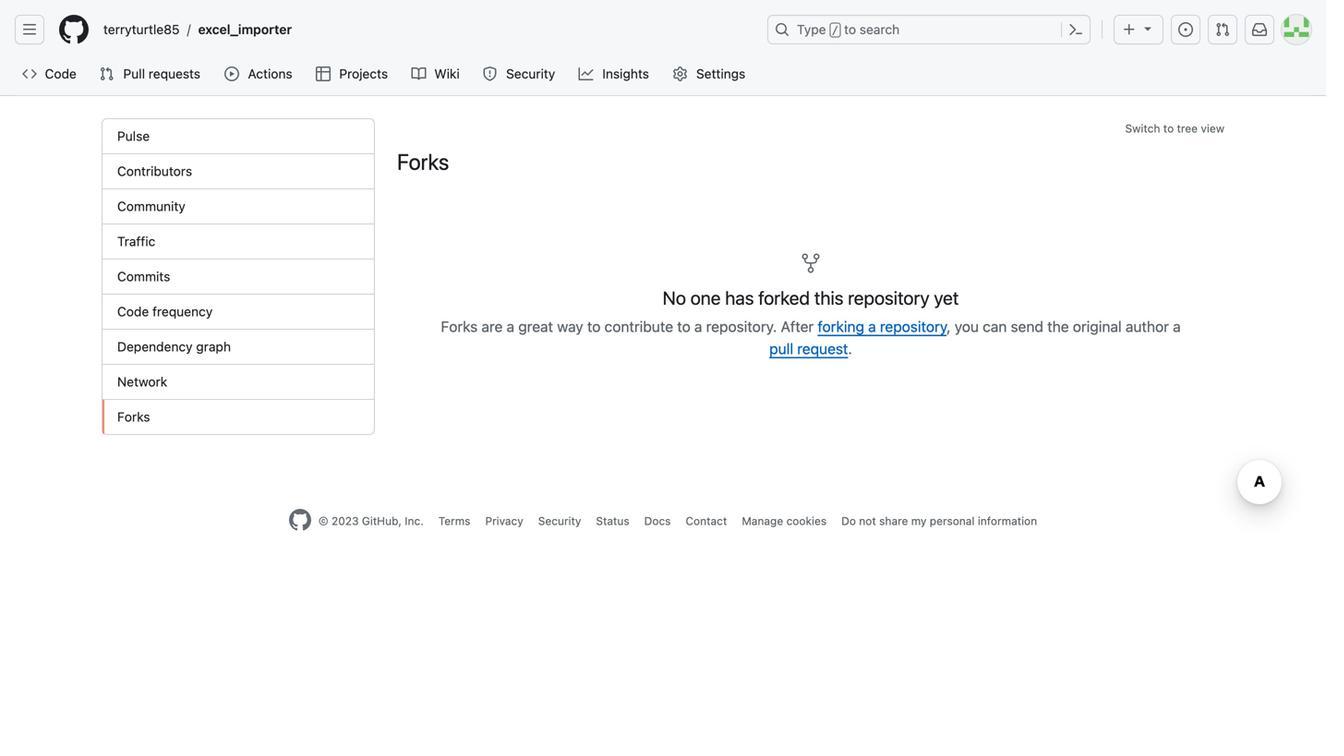 Task type: locate. For each thing, give the bounding box(es) containing it.
terryturtle85
[[103, 22, 180, 37]]

repository.
[[706, 318, 777, 335]]

insights element
[[102, 118, 375, 435]]

type
[[797, 22, 826, 37]]

code frequency
[[117, 304, 213, 319]]

manage cookies button
[[742, 513, 827, 529]]

my
[[912, 515, 927, 528]]

to left the search
[[845, 22, 857, 37]]

homepage image
[[289, 509, 311, 531]]

0 vertical spatial code
[[45, 66, 77, 81]]

network link
[[103, 365, 374, 400]]

1 vertical spatial forks
[[441, 318, 478, 335]]

excel_importer link
[[191, 15, 299, 44]]

,
[[947, 318, 951, 335]]

play image
[[225, 67, 239, 81]]

switch to tree view link
[[1126, 122, 1225, 135]]

plus image
[[1123, 22, 1137, 37]]

forks inside insights element
[[117, 409, 150, 425]]

1 vertical spatial security link
[[538, 515, 581, 528]]

© 2023 github, inc.
[[319, 515, 424, 528]]

graph
[[196, 339, 231, 354]]

2 vertical spatial forks
[[117, 409, 150, 425]]

do not share my personal information
[[842, 515, 1038, 528]]

security link left status
[[538, 515, 581, 528]]

a right forking
[[869, 318, 876, 335]]

1 vertical spatial code
[[117, 304, 149, 319]]

list
[[96, 15, 757, 44]]

status link
[[596, 515, 630, 528]]

repository up forking a repository link
[[848, 287, 930, 309]]

code inside 'code frequency' link
[[117, 304, 149, 319]]

docs link
[[645, 515, 671, 528]]

0 vertical spatial repository
[[848, 287, 930, 309]]

triangle down image
[[1141, 21, 1156, 36]]

code link
[[15, 60, 84, 88]]

/ inside the type / to search
[[832, 24, 839, 37]]

forks down network
[[117, 409, 150, 425]]

/ up requests
[[187, 22, 191, 37]]

1 horizontal spatial /
[[832, 24, 839, 37]]

forks inside "no one has forked this repository yet forks are a great way to contribute to a repository.         after forking a repository ,         you can send the original author a pull request ."
[[441, 318, 478, 335]]

search
[[860, 22, 900, 37]]

dependency graph
[[117, 339, 231, 354]]

a
[[507, 318, 515, 335], [695, 318, 703, 335], [869, 318, 876, 335], [1173, 318, 1181, 335]]

terryturtle85 link
[[96, 15, 187, 44]]

forking
[[818, 318, 865, 335]]

1 horizontal spatial code
[[117, 304, 149, 319]]

community link
[[103, 189, 374, 225]]

docs
[[645, 515, 671, 528]]

2 a from the left
[[695, 318, 703, 335]]

a right are
[[507, 318, 515, 335]]

insights link
[[572, 60, 658, 88]]

pulse link
[[103, 119, 374, 154]]

forks down "book" image
[[397, 149, 449, 175]]

code down commits
[[117, 304, 149, 319]]

code inside code 'link'
[[45, 66, 77, 81]]

1 a from the left
[[507, 318, 515, 335]]

list containing terryturtle85 / excel_importer
[[96, 15, 757, 44]]

you
[[955, 318, 979, 335]]

forks left are
[[441, 318, 478, 335]]

to down 'no'
[[677, 318, 691, 335]]

gear image
[[673, 67, 688, 81]]

/ right type
[[832, 24, 839, 37]]

0 horizontal spatial code
[[45, 66, 77, 81]]

repository down yet
[[880, 318, 947, 335]]

security right shield image
[[506, 66, 556, 81]]

security link
[[475, 60, 564, 88], [538, 515, 581, 528]]

terryturtle85 / excel_importer
[[103, 22, 292, 37]]

forks
[[397, 149, 449, 175], [441, 318, 478, 335], [117, 409, 150, 425]]

view
[[1201, 122, 1225, 135]]

/ inside terryturtle85 / excel_importer
[[187, 22, 191, 37]]

code
[[45, 66, 77, 81], [117, 304, 149, 319]]

status
[[596, 515, 630, 528]]

security left status
[[538, 515, 581, 528]]

pulse
[[117, 128, 150, 144]]

code right code icon
[[45, 66, 77, 81]]

privacy
[[485, 515, 524, 528]]

0 horizontal spatial /
[[187, 22, 191, 37]]

send
[[1011, 318, 1044, 335]]

/
[[187, 22, 191, 37], [832, 24, 839, 37]]

pull requests link
[[92, 60, 210, 88]]

not
[[860, 515, 877, 528]]

can
[[983, 318, 1007, 335]]

contact link
[[686, 515, 727, 528]]

information
[[978, 515, 1038, 528]]

a down one
[[695, 318, 703, 335]]

repository
[[848, 287, 930, 309], [880, 318, 947, 335]]

has
[[725, 287, 754, 309]]

do
[[842, 515, 856, 528]]

to
[[845, 22, 857, 37], [1164, 122, 1174, 135], [587, 318, 601, 335], [677, 318, 691, 335]]

security
[[506, 66, 556, 81], [538, 515, 581, 528]]

forked
[[759, 287, 810, 309]]

security link left graph image
[[475, 60, 564, 88]]

code frequency link
[[103, 295, 374, 330]]

do not share my personal information button
[[842, 513, 1038, 529]]

a right 'author'
[[1173, 318, 1181, 335]]

type / to search
[[797, 22, 900, 37]]

after
[[781, 318, 814, 335]]

1 vertical spatial security
[[538, 515, 581, 528]]



Task type: describe. For each thing, give the bounding box(es) containing it.
code for code
[[45, 66, 77, 81]]

git pull request image
[[99, 67, 114, 81]]

code image
[[22, 67, 37, 81]]

excel_importer
[[198, 22, 292, 37]]

command palette image
[[1069, 22, 1084, 37]]

0 vertical spatial security
[[506, 66, 556, 81]]

projects
[[339, 66, 388, 81]]

no one has forked this repository yet forks are a great way to contribute to a repository.         after forking a repository ,         you can send the original author a pull request .
[[441, 287, 1181, 358]]

©
[[319, 515, 329, 528]]

contributors
[[117, 164, 192, 179]]

3 a from the left
[[869, 318, 876, 335]]

0 vertical spatial forks
[[397, 149, 449, 175]]

way
[[557, 318, 584, 335]]

issue opened image
[[1179, 22, 1194, 37]]

/ for type
[[832, 24, 839, 37]]

git pull request image
[[1216, 22, 1231, 37]]

this
[[815, 287, 844, 309]]

4 a from the left
[[1173, 318, 1181, 335]]

switch
[[1126, 122, 1161, 135]]

settings
[[697, 66, 746, 81]]

dependency
[[117, 339, 193, 354]]

cookies
[[787, 515, 827, 528]]

one
[[691, 287, 721, 309]]

forking a repository link
[[818, 318, 947, 335]]

table image
[[316, 67, 331, 81]]

wiki link
[[404, 60, 468, 88]]

terms link
[[439, 515, 471, 528]]

contributors link
[[103, 154, 374, 189]]

pull
[[123, 66, 145, 81]]

settings link
[[666, 60, 755, 88]]

no
[[663, 287, 686, 309]]

/ for terryturtle85
[[187, 22, 191, 37]]

yet
[[934, 287, 959, 309]]

book image
[[412, 67, 426, 81]]

traffic link
[[103, 225, 374, 260]]

commits
[[117, 269, 170, 284]]

insights
[[603, 66, 649, 81]]

2023
[[332, 515, 359, 528]]

homepage image
[[59, 15, 89, 44]]

wiki
[[435, 66, 460, 81]]

original
[[1073, 318, 1122, 335]]

pull requests
[[123, 66, 200, 81]]

commits link
[[103, 260, 374, 295]]

actions link
[[217, 60, 301, 88]]

share
[[880, 515, 909, 528]]

manage cookies
[[742, 515, 827, 528]]

the
[[1048, 318, 1069, 335]]

traffic
[[117, 234, 155, 249]]

switch to tree view
[[1126, 122, 1225, 135]]

tree
[[1178, 122, 1198, 135]]

personal
[[930, 515, 975, 528]]

author
[[1126, 318, 1170, 335]]

1 vertical spatial repository
[[880, 318, 947, 335]]

request
[[798, 340, 849, 358]]

projects link
[[309, 60, 397, 88]]

forks link
[[103, 400, 374, 434]]

.
[[849, 340, 853, 358]]

dependency graph link
[[103, 330, 374, 365]]

inc.
[[405, 515, 424, 528]]

notifications image
[[1253, 22, 1268, 37]]

shield image
[[483, 67, 498, 81]]

network
[[117, 374, 167, 389]]

contribute
[[605, 318, 674, 335]]

frequency
[[153, 304, 213, 319]]

to left tree
[[1164, 122, 1174, 135]]

graph image
[[579, 67, 594, 81]]

privacy link
[[485, 515, 524, 528]]

github,
[[362, 515, 402, 528]]

pull request link
[[770, 340, 849, 358]]

manage
[[742, 515, 784, 528]]

terms
[[439, 515, 471, 528]]

pull
[[770, 340, 794, 358]]

repo forked image
[[800, 252, 822, 274]]

0 vertical spatial security link
[[475, 60, 564, 88]]

great
[[519, 318, 553, 335]]

actions
[[248, 66, 293, 81]]

to right "way"
[[587, 318, 601, 335]]

code for code frequency
[[117, 304, 149, 319]]

contact
[[686, 515, 727, 528]]

community
[[117, 199, 186, 214]]

are
[[482, 318, 503, 335]]



Task type: vqa. For each thing, say whether or not it's contained in the screenshot.
User permissions permit access to resources under your personal GitHub account.
no



